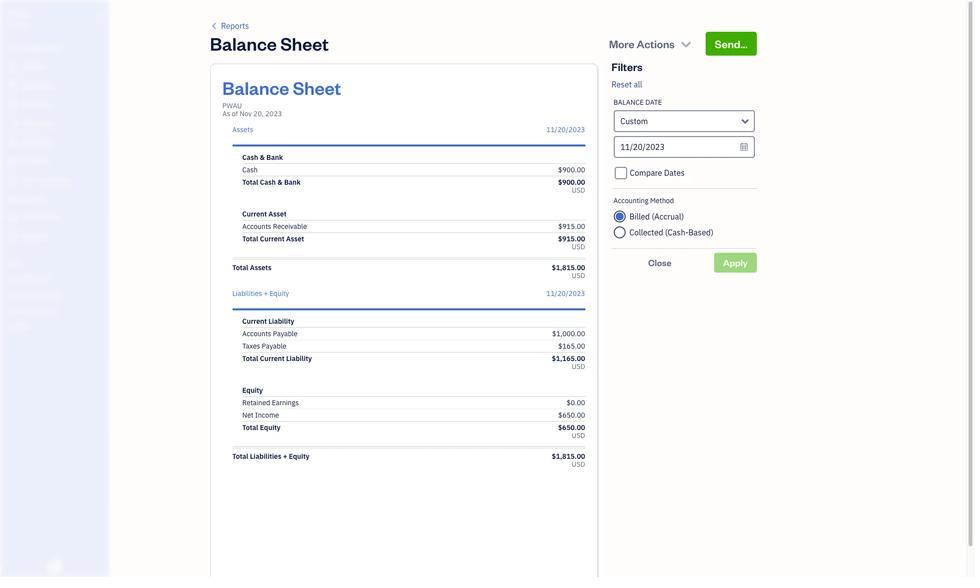 Task type: vqa. For each thing, say whether or not it's contained in the screenshot.
2nd the "USD" from the bottom of the page
yes



Task type: locate. For each thing, give the bounding box(es) containing it.
balance for balance sheet pwau as of nov 20, 2023
[[223, 76, 289, 99]]

0 horizontal spatial bank
[[267, 153, 283, 162]]

$0.00
[[567, 399, 586, 408]]

1 vertical spatial $915.00
[[558, 235, 586, 244]]

$650.00 for $650.00 usd
[[558, 424, 586, 433]]

0 vertical spatial sheet
[[281, 32, 329, 55]]

total up liabilities + equity
[[232, 264, 249, 273]]

cash for cash & bank
[[242, 153, 258, 162]]

11/20/2023
[[547, 125, 586, 134], [547, 289, 586, 298]]

nov
[[240, 109, 252, 118]]

&
[[260, 153, 265, 162], [278, 178, 283, 187]]

owner
[[8, 20, 26, 27]]

accounts
[[242, 222, 271, 231], [242, 330, 271, 339]]

chart image
[[6, 213, 18, 223]]

$900.00 for $900.00
[[559, 166, 586, 175]]

retained
[[242, 399, 270, 408]]

1 usd from the top
[[572, 186, 586, 195]]

cash for cash
[[242, 166, 258, 175]]

based)
[[689, 228, 714, 238]]

0 horizontal spatial +
[[264, 289, 268, 298]]

pwau inside balance sheet pwau as of nov 20, 2023
[[223, 101, 242, 110]]

total current asset
[[242, 235, 304, 244]]

liability down taxes payable in the left bottom of the page
[[286, 355, 312, 364]]

2 usd from the top
[[572, 243, 586, 252]]

5 usd from the top
[[572, 432, 586, 441]]

balance
[[210, 32, 277, 55], [223, 76, 289, 99]]

usd
[[572, 186, 586, 195], [572, 243, 586, 252], [572, 272, 586, 280], [572, 363, 586, 371], [572, 432, 586, 441], [572, 460, 586, 469]]

chevrondown image
[[680, 37, 693, 51]]

usd inside $650.00 usd
[[572, 432, 586, 441]]

asset
[[269, 210, 287, 219], [286, 235, 304, 244]]

total for total current asset
[[242, 235, 258, 244]]

0 vertical spatial $650.00
[[559, 411, 586, 420]]

bank
[[267, 153, 283, 162], [284, 178, 301, 187]]

sheet inside balance sheet pwau as of nov 20, 2023
[[293, 76, 341, 99]]

usd for total current asset
[[572, 243, 586, 252]]

$1,815.00
[[552, 264, 586, 273], [552, 453, 586, 461]]

balance date
[[614, 98, 663, 107]]

1 vertical spatial $1,815.00
[[552, 453, 586, 461]]

1 horizontal spatial +
[[283, 453, 287, 461]]

1 horizontal spatial bank
[[284, 178, 301, 187]]

balance inside balance sheet pwau as of nov 20, 2023
[[223, 76, 289, 99]]

$1,815.00 down $915.00 usd
[[552, 264, 586, 273]]

payable
[[273, 330, 298, 339], [262, 342, 287, 351]]

accounts up taxes
[[242, 330, 271, 339]]

balance up 20,
[[223, 76, 289, 99]]

earnings
[[272, 399, 299, 408]]

1 vertical spatial cash
[[242, 166, 258, 175]]

0 horizontal spatial pwau
[[8, 9, 31, 19]]

0 vertical spatial accounts
[[242, 222, 271, 231]]

0 vertical spatial $915.00
[[559, 222, 586, 231]]

1 vertical spatial accounts
[[242, 330, 271, 339]]

balance date element
[[612, 91, 757, 189]]

1 vertical spatial $1,815.00 usd
[[552, 453, 586, 469]]

20,
[[254, 109, 264, 118]]

1 vertical spatial assets
[[250, 264, 272, 273]]

$900.00
[[559, 166, 586, 175], [558, 178, 586, 187]]

0 vertical spatial pwau
[[8, 9, 31, 19]]

main element
[[0, 0, 134, 578]]

items and services image
[[7, 289, 106, 297]]

accounting method option group
[[614, 209, 755, 241]]

1 vertical spatial sheet
[[293, 76, 341, 99]]

assets up liabilities + equity
[[250, 264, 272, 273]]

$915.00
[[559, 222, 586, 231], [558, 235, 586, 244]]

1 vertical spatial +
[[283, 453, 287, 461]]

1 $1,815.00 from the top
[[552, 264, 586, 273]]

collected
[[630, 228, 664, 238]]

chevronleft image
[[210, 20, 219, 32]]

1 11/20/2023 from the top
[[547, 125, 586, 134]]

balance down reports
[[210, 32, 277, 55]]

11/20/2023 for $1,000.00
[[547, 289, 586, 298]]

1 vertical spatial liabilities
[[250, 453, 282, 461]]

$1,815.00 usd
[[552, 264, 586, 280], [552, 453, 586, 469]]

$915.00 for $915.00 usd
[[558, 235, 586, 244]]

0 vertical spatial 11/20/2023
[[547, 125, 586, 134]]

asset down receivable
[[286, 235, 304, 244]]

reset all
[[612, 80, 643, 90]]

total
[[242, 178, 258, 187], [242, 235, 258, 244], [232, 264, 249, 273], [242, 355, 258, 364], [242, 424, 258, 433], [232, 453, 249, 461]]

balance sheet pwau as of nov 20, 2023
[[223, 76, 341, 118]]

settings image
[[7, 321, 106, 329]]

0 horizontal spatial &
[[260, 153, 265, 162]]

1 horizontal spatial pwau
[[223, 101, 242, 110]]

2 11/20/2023 from the top
[[547, 289, 586, 298]]

sheet
[[281, 32, 329, 55], [293, 76, 341, 99]]

method
[[651, 196, 674, 205]]

& down cash & bank
[[278, 178, 283, 187]]

accounts down the current asset
[[242, 222, 271, 231]]

total cash & bank
[[242, 178, 301, 187]]

liabilities down total assets
[[232, 289, 262, 298]]

usd inside $1,165.00 usd
[[572, 363, 586, 371]]

bank connections image
[[7, 305, 106, 313]]

compare dates
[[630, 168, 685, 178]]

current down taxes payable in the left bottom of the page
[[260, 355, 285, 364]]

usd for total current liability
[[572, 363, 586, 371]]

liabilities
[[232, 289, 262, 298], [250, 453, 282, 461]]

$165.00
[[559, 342, 586, 351]]

usd inside $915.00 usd
[[572, 243, 586, 252]]

pwau left 20,
[[223, 101, 242, 110]]

bank up the current asset
[[284, 178, 301, 187]]

1 vertical spatial liability
[[286, 355, 312, 364]]

liability
[[269, 317, 294, 326], [286, 355, 312, 364]]

receivable
[[273, 222, 307, 231]]

1 vertical spatial $900.00
[[558, 178, 586, 187]]

pwau inside main element
[[8, 9, 31, 19]]

of
[[232, 109, 238, 118]]

$1,000.00
[[553, 330, 586, 339]]

2 accounts from the top
[[242, 330, 271, 339]]

cash
[[242, 153, 258, 162], [242, 166, 258, 175], [260, 178, 276, 187]]

usd inside $900.00 usd
[[572, 186, 586, 195]]

$915.00 usd
[[558, 235, 586, 252]]

1 vertical spatial balance
[[223, 76, 289, 99]]

1 vertical spatial payable
[[262, 342, 287, 351]]

total down cash & bank
[[242, 178, 258, 187]]

total down taxes
[[242, 355, 258, 364]]

filters
[[612, 60, 643, 74]]

current
[[242, 210, 267, 219], [260, 235, 285, 244], [242, 317, 267, 326], [260, 355, 285, 364]]

billed (accrual)
[[630, 212, 684, 222]]

+
[[264, 289, 268, 298], [283, 453, 287, 461]]

1 accounts from the top
[[242, 222, 271, 231]]

current down accounts receivable
[[260, 235, 285, 244]]

assets down nov
[[232, 125, 253, 134]]

payable for accounts payable
[[273, 330, 298, 339]]

& up the total cash & bank
[[260, 153, 265, 162]]

$650.00 usd
[[558, 424, 586, 441]]

total equity
[[242, 424, 281, 433]]

0 vertical spatial $1,815.00 usd
[[552, 264, 586, 280]]

$900.00 usd
[[558, 178, 586, 195]]

reports
[[221, 21, 249, 31]]

payable up total current liability
[[262, 342, 287, 351]]

liability up the accounts payable
[[269, 317, 294, 326]]

accounting method group
[[614, 196, 755, 241]]

total down net
[[242, 424, 258, 433]]

1 vertical spatial 11/20/2023
[[547, 289, 586, 298]]

retained earnings
[[242, 399, 299, 408]]

$1,815.00 for $915.00
[[552, 264, 586, 273]]

1 vertical spatial &
[[278, 178, 283, 187]]

0 vertical spatial bank
[[267, 153, 283, 162]]

0 vertical spatial cash
[[242, 153, 258, 162]]

bank up the total cash & bank
[[267, 153, 283, 162]]

usd for total cash & bank
[[572, 186, 586, 195]]

total down accounts receivable
[[242, 235, 258, 244]]

$1,815.00 usd down $650.00 usd
[[552, 453, 586, 469]]

pwau
[[8, 9, 31, 19], [223, 101, 242, 110]]

4 usd from the top
[[572, 363, 586, 371]]

1 vertical spatial pwau
[[223, 101, 242, 110]]

$650.00
[[559, 411, 586, 420], [558, 424, 586, 433]]

$1,815.00 down $650.00 usd
[[552, 453, 586, 461]]

total down total equity
[[232, 453, 249, 461]]

$1,815.00 usd down $915.00 usd
[[552, 264, 586, 280]]

equity
[[270, 289, 289, 298], [242, 386, 263, 395], [260, 424, 281, 433], [289, 453, 310, 461]]

0 vertical spatial $1,815.00
[[552, 264, 586, 273]]

liabilities down total equity
[[250, 453, 282, 461]]

invoice image
[[6, 100, 18, 110]]

1 vertical spatial $650.00
[[558, 424, 586, 433]]

2 $1,815.00 usd from the top
[[552, 453, 586, 469]]

0 vertical spatial balance
[[210, 32, 277, 55]]

asset up accounts receivable
[[269, 210, 287, 219]]

Date in MM/DD/YYYY format text field
[[614, 136, 755, 158]]

dates
[[665, 168, 685, 178]]

0 vertical spatial $900.00
[[559, 166, 586, 175]]

money image
[[6, 194, 18, 204]]

2 $1,815.00 from the top
[[552, 453, 586, 461]]

0 vertical spatial +
[[264, 289, 268, 298]]

reset
[[612, 80, 632, 90]]

pwau up owner
[[8, 9, 31, 19]]

current liability
[[242, 317, 294, 326]]

reports button
[[210, 20, 249, 32]]

more actions button
[[600, 32, 702, 56]]

payable down "current liability" in the bottom left of the page
[[273, 330, 298, 339]]

1 vertical spatial bank
[[284, 178, 301, 187]]

1 $1,815.00 usd from the top
[[552, 264, 586, 280]]

0 vertical spatial payable
[[273, 330, 298, 339]]

2 vertical spatial cash
[[260, 178, 276, 187]]

assets
[[232, 125, 253, 134], [250, 264, 272, 273]]



Task type: describe. For each thing, give the bounding box(es) containing it.
$915.00 for $915.00
[[559, 222, 586, 231]]

total assets
[[232, 264, 272, 273]]

client image
[[6, 62, 18, 72]]

project image
[[6, 157, 18, 167]]

current up the accounts payable
[[242, 317, 267, 326]]

timer image
[[6, 176, 18, 185]]

pwau owner
[[8, 9, 31, 27]]

date
[[646, 98, 663, 107]]

1 horizontal spatial &
[[278, 178, 283, 187]]

current up accounts receivable
[[242, 210, 267, 219]]

all
[[634, 80, 643, 90]]

current asset
[[242, 210, 287, 219]]

payable for taxes payable
[[262, 342, 287, 351]]

$1,165.00 usd
[[552, 355, 586, 371]]

accounts for accounts receivable
[[242, 222, 271, 231]]

dashboard image
[[6, 43, 18, 53]]

compare
[[630, 168, 663, 178]]

close
[[649, 257, 672, 269]]

income
[[255, 411, 279, 420]]

$1,815.00 usd for $0.00
[[552, 453, 586, 469]]

(cash-
[[665, 228, 689, 238]]

net
[[242, 411, 254, 420]]

total liabilities + equity
[[232, 453, 310, 461]]

expense image
[[6, 138, 18, 148]]

total for total equity
[[242, 424, 258, 433]]

reset all button
[[612, 79, 643, 91]]

sheet for balance sheet pwau as of nov 20, 2023
[[293, 76, 341, 99]]

0 vertical spatial &
[[260, 153, 265, 162]]

actions
[[637, 37, 675, 51]]

cash & bank
[[242, 153, 283, 162]]

total for total liabilities + equity
[[232, 453, 249, 461]]

freshbooks image
[[47, 562, 63, 574]]

close button
[[612, 253, 709, 273]]

total current liability
[[242, 355, 312, 364]]

as
[[223, 109, 230, 118]]

accounts for accounts payable
[[242, 330, 271, 339]]

accounts payable
[[242, 330, 298, 339]]

2023
[[266, 109, 282, 118]]

estimate image
[[6, 81, 18, 91]]

$1,815.00 usd for $915.00
[[552, 264, 586, 280]]

accounting method
[[614, 196, 674, 205]]

liabilities + equity
[[232, 289, 289, 298]]

net income
[[242, 411, 279, 420]]

report image
[[6, 232, 18, 242]]

payment image
[[6, 119, 18, 129]]

1 vertical spatial asset
[[286, 235, 304, 244]]

0 vertical spatial assets
[[232, 125, 253, 134]]

accounts receivable
[[242, 222, 307, 231]]

$1,165.00
[[552, 355, 586, 364]]

0 vertical spatial liability
[[269, 317, 294, 326]]

balance sheet
[[210, 32, 329, 55]]

sheet for balance sheet
[[281, 32, 329, 55]]

total for total assets
[[232, 264, 249, 273]]

accounting
[[614, 196, 649, 205]]

$650.00 for $650.00
[[559, 411, 586, 420]]

(accrual)
[[652, 212, 684, 222]]

send… button
[[706, 32, 757, 56]]

balance for balance sheet
[[210, 32, 277, 55]]

11/20/2023 for $900.00
[[547, 125, 586, 134]]

balance
[[614, 98, 644, 107]]

usd for total equity
[[572, 432, 586, 441]]

more actions
[[609, 37, 675, 51]]

total for total cash & bank
[[242, 178, 258, 187]]

Date Range field
[[614, 110, 755, 132]]

apps image
[[7, 258, 106, 266]]

custom
[[621, 116, 648, 126]]

send…
[[715, 37, 748, 51]]

taxes
[[242, 342, 260, 351]]

6 usd from the top
[[572, 460, 586, 469]]

0 vertical spatial asset
[[269, 210, 287, 219]]

total for total current liability
[[242, 355, 258, 364]]

more
[[609, 37, 635, 51]]

$900.00 for $900.00 usd
[[558, 178, 586, 187]]

team members image
[[7, 274, 106, 281]]

$1,815.00 for $0.00
[[552, 453, 586, 461]]

billed
[[630, 212, 650, 222]]

taxes payable
[[242, 342, 287, 351]]

3 usd from the top
[[572, 272, 586, 280]]

0 vertical spatial liabilities
[[232, 289, 262, 298]]

collected (cash-based)
[[630, 228, 714, 238]]



